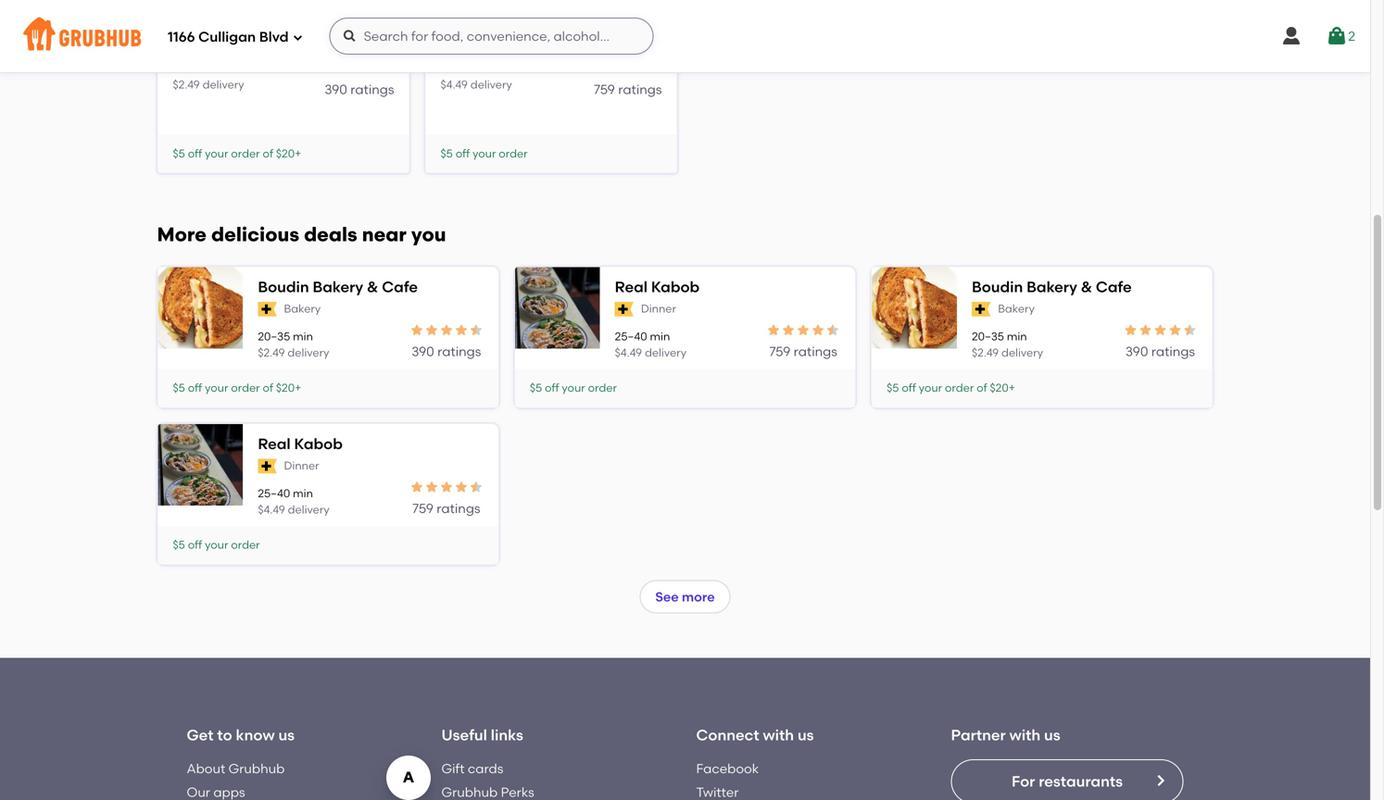 Task type: describe. For each thing, give the bounding box(es) containing it.
min for 2nd boudin bakery & cafe logo from left
[[1007, 330, 1028, 343]]

0 horizontal spatial 20–35
[[173, 62, 205, 75]]

facebook link
[[697, 761, 759, 777]]

$2.49 for 2nd boudin bakery & cafe logo from left
[[972, 346, 999, 360]]

2 boudin bakery & cafe logo image from the left
[[872, 255, 957, 361]]

1 vertical spatial kabob
[[651, 278, 700, 296]]

facebook twitter
[[697, 761, 759, 801]]

0 vertical spatial $5 off your order
[[441, 147, 528, 160]]

1 horizontal spatial 25–40 min $4.49 delivery
[[441, 62, 512, 91]]

2 horizontal spatial 390 ratings
[[1126, 344, 1196, 360]]

your for 2nd boudin bakery & cafe logo from right
[[205, 382, 228, 395]]

order for the bottom "real kabob logo"
[[231, 539, 260, 552]]

0 vertical spatial 25–40
[[441, 62, 473, 75]]

know
[[236, 727, 275, 745]]

1 horizontal spatial boudin
[[258, 278, 309, 296]]

deals
[[304, 223, 357, 247]]

1 horizontal spatial svg image
[[1281, 25, 1303, 47]]

$5 for the bottom "real kabob logo"
[[173, 539, 185, 552]]

Search for food, convenience, alcohol... search field
[[330, 18, 654, 55]]

759 for the rightmost "real kabob logo"
[[770, 344, 791, 360]]

1 horizontal spatial real kabob logo image
[[515, 255, 600, 361]]

1 horizontal spatial real kabob
[[441, 14, 526, 32]]

25–40 for the bottom "real kabob logo"
[[258, 487, 290, 500]]

2 horizontal spatial 390
[[1126, 344, 1149, 360]]

759 for the bottom "real kabob logo"
[[413, 501, 434, 517]]

connect
[[697, 727, 760, 745]]

0 horizontal spatial svg image
[[293, 32, 304, 43]]

2 button
[[1327, 19, 1356, 53]]

min for 2nd boudin bakery & cafe logo from right
[[293, 330, 313, 343]]

25–40 for the rightmost "real kabob logo"
[[615, 330, 648, 343]]

see more button
[[640, 581, 731, 614]]

20–35 min $2.49 delivery for subscription pass icon corresponding to 2nd boudin bakery & cafe logo from right
[[258, 330, 329, 360]]

about grubhub our apps
[[187, 761, 285, 801]]

cafe for subscription pass icon corresponding to 2nd boudin bakery & cafe logo from right
[[382, 278, 418, 296]]

1 horizontal spatial 20–35
[[258, 330, 290, 343]]

20–35 min $2.49 delivery for subscription pass image
[[173, 62, 244, 91]]

for restaurants link
[[951, 760, 1184, 801]]

partner
[[951, 727, 1006, 745]]

0 vertical spatial dinner
[[467, 38, 502, 52]]

0 vertical spatial 759 ratings
[[594, 81, 662, 97]]

dinner for the rightmost "real kabob logo"
[[641, 302, 677, 316]]

$4.49 for the rightmost "real kabob logo"
[[615, 346, 642, 360]]

right image
[[1154, 774, 1168, 789]]

your for the rightmost "real kabob logo"
[[562, 382, 586, 395]]

1 horizontal spatial $4.49
[[441, 78, 468, 91]]

more delicious deals near you
[[157, 223, 446, 247]]

us for connect with us
[[798, 727, 814, 745]]

apps
[[214, 785, 245, 801]]

$5 for the rightmost "real kabob logo"
[[530, 382, 542, 395]]

2 horizontal spatial boudin
[[972, 278, 1024, 296]]

gift cards link
[[442, 761, 504, 777]]

see
[[656, 589, 679, 605]]

grubhub inside about grubhub our apps
[[229, 761, 285, 777]]

subscription pass image for the rightmost "real kabob logo"
[[615, 302, 634, 317]]

subscription pass image for the bottom "real kabob logo"
[[258, 459, 277, 474]]

1 boudin bakery & cafe logo image from the left
[[158, 255, 243, 361]]

subscription pass image for 2nd boudin bakery & cafe logo from right
[[258, 302, 277, 317]]

more
[[157, 223, 207, 247]]

1166 culligan blvd
[[168, 29, 289, 46]]

about grubhub link
[[187, 761, 285, 777]]

blvd
[[259, 29, 289, 46]]

1 horizontal spatial 390
[[412, 344, 435, 360]]

to
[[217, 727, 232, 745]]

us for partner with us
[[1045, 727, 1061, 745]]

1 horizontal spatial 759
[[594, 81, 615, 97]]

main navigation navigation
[[0, 0, 1371, 72]]

real for the bottom "real kabob logo"
[[258, 435, 291, 453]]

20–35 min $2.49 delivery for 2nd boudin bakery & cafe logo from left subscription pass icon
[[972, 330, 1044, 360]]

for restaurants
[[1012, 773, 1123, 791]]

759 ratings for the rightmost "real kabob logo"
[[770, 344, 838, 360]]

you
[[411, 223, 446, 247]]

0 vertical spatial real kabob link
[[441, 13, 662, 33]]

with for connect
[[763, 727, 794, 745]]

0 horizontal spatial svg image
[[343, 29, 357, 44]]

0 horizontal spatial boudin
[[173, 14, 224, 32]]

get
[[187, 727, 214, 745]]

0 vertical spatial real
[[441, 14, 474, 32]]

twitter link
[[697, 785, 739, 801]]

grubhub perks link
[[442, 785, 535, 801]]

partner with us
[[951, 727, 1061, 745]]



Task type: locate. For each thing, give the bounding box(es) containing it.
subscription pass image
[[441, 38, 459, 53], [258, 302, 277, 317], [615, 302, 634, 317], [972, 302, 991, 317], [258, 459, 277, 474]]

your for 2nd boudin bakery & cafe logo from left
[[919, 382, 943, 395]]

cards
[[468, 761, 504, 777]]

0 horizontal spatial 390
[[325, 81, 347, 97]]

about
[[187, 761, 226, 777]]

1 horizontal spatial kabob
[[477, 14, 526, 32]]

0 horizontal spatial 25–40 min $4.49 delivery
[[258, 487, 330, 517]]

real kabob link
[[441, 13, 662, 33], [615, 277, 841, 298], [258, 434, 484, 455]]

dinner for the bottom "real kabob logo"
[[284, 459, 319, 473]]

real kabob link for the bottom "real kabob logo"
[[258, 434, 484, 455]]

min
[[208, 62, 228, 75], [476, 62, 496, 75], [293, 330, 313, 343], [650, 330, 670, 343], [1007, 330, 1028, 343], [293, 487, 313, 500]]

759 ratings for the bottom "real kabob logo"
[[413, 501, 481, 517]]

real kabob logo image
[[515, 255, 600, 361], [158, 412, 243, 518]]

our apps link
[[187, 785, 245, 801]]

1 us from the left
[[278, 727, 295, 745]]

2 vertical spatial 25–40 min $4.49 delivery
[[258, 487, 330, 517]]

of
[[263, 147, 273, 160], [263, 382, 273, 395], [977, 382, 988, 395]]

1 vertical spatial real
[[615, 278, 648, 296]]

off
[[188, 147, 202, 160], [456, 147, 470, 160], [188, 382, 202, 395], [545, 382, 559, 395], [902, 382, 917, 395], [188, 539, 202, 552]]

boudin
[[173, 14, 224, 32], [258, 278, 309, 296], [972, 278, 1024, 296]]

0 horizontal spatial real kabob
[[258, 435, 343, 453]]

1 horizontal spatial $2.49
[[258, 346, 285, 360]]

2 vertical spatial 759
[[413, 501, 434, 517]]

boudin bakery & cafe link
[[173, 13, 394, 33], [258, 277, 484, 298], [972, 277, 1198, 298]]

0 horizontal spatial dinner
[[284, 459, 319, 473]]

1 vertical spatial real kabob
[[615, 278, 700, 296]]

1 vertical spatial grubhub
[[442, 785, 498, 801]]

cafe for 2nd boudin bakery & cafe logo from left subscription pass icon
[[1096, 278, 1132, 296]]

delivery
[[203, 78, 244, 91], [471, 78, 512, 91], [288, 346, 329, 360], [645, 346, 687, 360], [1002, 346, 1044, 360], [288, 503, 330, 517]]

near
[[362, 223, 407, 247]]

2 us from the left
[[798, 727, 814, 745]]

svg image inside 2 button
[[1327, 25, 1349, 47]]

cafe for subscription pass image
[[297, 14, 333, 32]]

twitter
[[697, 785, 739, 801]]

2 horizontal spatial $2.49
[[972, 346, 999, 360]]

$4.49
[[441, 78, 468, 91], [615, 346, 642, 360], [258, 503, 285, 517]]

subscription pass image
[[173, 38, 192, 53]]

$2.49 for 2nd boudin bakery & cafe logo from right
[[258, 346, 285, 360]]

us up for restaurants link
[[1045, 727, 1061, 745]]

with for partner
[[1010, 727, 1041, 745]]

0 horizontal spatial 390 ratings
[[325, 81, 394, 97]]

real kabob for the bottom "real kabob logo"
[[258, 435, 343, 453]]

25–40 min $4.49 delivery
[[441, 62, 512, 91], [615, 330, 687, 360], [258, 487, 330, 517]]

links
[[491, 727, 524, 745]]

2 horizontal spatial 20–35
[[972, 330, 1005, 343]]

$5 off your order for the bottom "real kabob logo"
[[173, 539, 260, 552]]

1 vertical spatial 25–40
[[615, 330, 648, 343]]

0 horizontal spatial kabob
[[294, 435, 343, 453]]

subscription pass image for 2nd boudin bakery & cafe logo from left
[[972, 302, 991, 317]]

1 horizontal spatial dinner
[[467, 38, 502, 52]]

with up 'for'
[[1010, 727, 1041, 745]]

1 horizontal spatial cafe
[[382, 278, 418, 296]]

boudin bakery & cafe
[[173, 14, 333, 32], [258, 278, 418, 296], [972, 278, 1132, 296]]

min for the rightmost "real kabob logo"
[[650, 330, 670, 343]]

0 horizontal spatial 20–35 min $2.49 delivery
[[173, 62, 244, 91]]

get to know us
[[187, 727, 295, 745]]

0 horizontal spatial $4.49
[[258, 503, 285, 517]]

2 vertical spatial $5 off your order
[[173, 539, 260, 552]]

0 horizontal spatial $2.49
[[173, 78, 200, 91]]

2 vertical spatial $4.49
[[258, 503, 285, 517]]

connect with us
[[697, 727, 814, 745]]

1 horizontal spatial 20–35 min $2.49 delivery
[[258, 330, 329, 360]]

order
[[231, 147, 260, 160], [499, 147, 528, 160], [231, 382, 260, 395], [588, 382, 617, 395], [945, 382, 974, 395], [231, 539, 260, 552]]

restaurants
[[1039, 773, 1123, 791]]

0 horizontal spatial 25–40
[[258, 487, 290, 500]]

kabob
[[477, 14, 526, 32], [651, 278, 700, 296], [294, 435, 343, 453]]

2 horizontal spatial 25–40 min $4.49 delivery
[[615, 330, 687, 360]]

delicious
[[211, 223, 299, 247]]

0 horizontal spatial boudin bakery & cafe logo image
[[158, 255, 243, 361]]

2 with from the left
[[1010, 727, 1041, 745]]

2 horizontal spatial $4.49
[[615, 346, 642, 360]]

20–35
[[173, 62, 205, 75], [258, 330, 290, 343], [972, 330, 1005, 343]]

real kabob
[[441, 14, 526, 32], [615, 278, 700, 296], [258, 435, 343, 453]]

svg image
[[1327, 25, 1349, 47], [343, 29, 357, 44]]

dinner
[[467, 38, 502, 52], [641, 302, 677, 316], [284, 459, 319, 473]]

culligan
[[199, 29, 256, 46]]

2 horizontal spatial real
[[615, 278, 648, 296]]

grubhub down know
[[229, 761, 285, 777]]

2 horizontal spatial cafe
[[1096, 278, 1132, 296]]

our
[[187, 785, 210, 801]]

3 us from the left
[[1045, 727, 1061, 745]]

1 horizontal spatial real
[[441, 14, 474, 32]]

1 horizontal spatial 390 ratings
[[412, 344, 481, 360]]

2 horizontal spatial 759 ratings
[[770, 344, 838, 360]]

2 vertical spatial kabob
[[294, 435, 343, 453]]

2 horizontal spatial kabob
[[651, 278, 700, 296]]

1 horizontal spatial boudin bakery & cafe logo image
[[872, 255, 957, 361]]

0 horizontal spatial real kabob logo image
[[158, 412, 243, 518]]

star icon image
[[320, 61, 335, 76], [335, 61, 350, 76], [350, 61, 365, 76], [365, 61, 380, 76], [380, 61, 394, 76], [380, 61, 394, 76], [588, 61, 603, 76], [603, 61, 618, 76], [618, 61, 633, 76], [633, 61, 647, 76], [647, 61, 662, 76], [647, 61, 662, 76], [410, 323, 424, 338], [424, 323, 439, 338], [439, 323, 454, 338], [454, 323, 469, 338], [469, 323, 484, 338], [469, 323, 484, 338], [767, 323, 782, 338], [782, 323, 796, 338], [796, 323, 811, 338], [811, 323, 826, 338], [826, 323, 841, 338], [826, 323, 841, 338], [1124, 323, 1139, 338], [1139, 323, 1154, 338], [1154, 323, 1168, 338], [1168, 323, 1183, 338], [1183, 323, 1198, 338], [1183, 323, 1198, 338], [410, 480, 424, 495], [424, 480, 439, 495], [439, 480, 454, 495], [454, 480, 469, 495], [469, 480, 484, 495], [469, 480, 484, 495]]

390 ratings
[[325, 81, 394, 97], [412, 344, 481, 360], [1126, 344, 1196, 360]]

1 vertical spatial real kabob link
[[615, 277, 841, 298]]

1 vertical spatial 25–40 min $4.49 delivery
[[615, 330, 687, 360]]

boudin bakery & cafe logo image
[[158, 255, 243, 361], [872, 255, 957, 361]]

2 vertical spatial real kabob
[[258, 435, 343, 453]]

0 vertical spatial $4.49
[[441, 78, 468, 91]]

0 vertical spatial real kabob
[[441, 14, 526, 32]]

$5 off your order for the rightmost "real kabob logo"
[[530, 382, 617, 395]]

0 vertical spatial 25–40 min $4.49 delivery
[[441, 62, 512, 91]]

1 with from the left
[[763, 727, 794, 745]]

20–35 min $2.49 delivery
[[173, 62, 244, 91], [258, 330, 329, 360], [972, 330, 1044, 360]]

see more
[[656, 589, 715, 605]]

svg image
[[1281, 25, 1303, 47], [293, 32, 304, 43]]

$5 for 2nd boudin bakery & cafe logo from left
[[887, 382, 900, 395]]

your for the bottom "real kabob logo"
[[205, 539, 228, 552]]

us right connect
[[798, 727, 814, 745]]

2 horizontal spatial $5 off your order
[[530, 382, 617, 395]]

$20+
[[276, 147, 301, 160], [276, 382, 301, 395], [990, 382, 1016, 395]]

759 ratings
[[594, 81, 662, 97], [770, 344, 838, 360], [413, 501, 481, 517]]

of for 2nd boudin bakery & cafe logo from right
[[263, 382, 273, 395]]

useful
[[442, 727, 487, 745]]

$5 off your order of $20+
[[173, 147, 301, 160], [173, 382, 301, 395], [887, 382, 1016, 395]]

us right know
[[278, 727, 295, 745]]

$4.49 for the bottom "real kabob logo"
[[258, 503, 285, 517]]

759
[[594, 81, 615, 97], [770, 344, 791, 360], [413, 501, 434, 517]]

svg image left 2 button
[[1281, 25, 1303, 47]]

facebook
[[697, 761, 759, 777]]

$2.49
[[173, 78, 200, 91], [258, 346, 285, 360], [972, 346, 999, 360]]

1 horizontal spatial with
[[1010, 727, 1041, 745]]

1 horizontal spatial &
[[367, 278, 379, 296]]

real kabob link for the rightmost "real kabob logo"
[[615, 277, 841, 298]]

bakery
[[228, 14, 278, 32], [199, 38, 236, 52], [313, 278, 364, 296], [1027, 278, 1078, 296], [284, 302, 321, 316], [998, 302, 1035, 316]]

gift
[[442, 761, 465, 777]]

1 vertical spatial 759 ratings
[[770, 344, 838, 360]]

real kabob for the rightmost "real kabob logo"
[[615, 278, 700, 296]]

0 horizontal spatial grubhub
[[229, 761, 285, 777]]

order for the rightmost "real kabob logo"
[[588, 382, 617, 395]]

for
[[1012, 773, 1036, 791]]

real for the rightmost "real kabob logo"
[[615, 278, 648, 296]]

1 vertical spatial $4.49
[[615, 346, 642, 360]]

2 vertical spatial real
[[258, 435, 291, 453]]

25–40
[[441, 62, 473, 75], [615, 330, 648, 343], [258, 487, 290, 500]]

0 horizontal spatial 759
[[413, 501, 434, 517]]

more
[[682, 589, 715, 605]]

1 vertical spatial $5 off your order
[[530, 382, 617, 395]]

2 horizontal spatial us
[[1045, 727, 1061, 745]]

with
[[763, 727, 794, 745], [1010, 727, 1041, 745]]

2 vertical spatial dinner
[[284, 459, 319, 473]]

0 vertical spatial real kabob logo image
[[515, 255, 600, 361]]

of for 2nd boudin bakery & cafe logo from left
[[977, 382, 988, 395]]

useful links
[[442, 727, 524, 745]]

perks
[[501, 785, 535, 801]]

0 horizontal spatial real
[[258, 435, 291, 453]]

ratings
[[351, 81, 394, 97], [618, 81, 662, 97], [438, 344, 481, 360], [794, 344, 838, 360], [1152, 344, 1196, 360], [437, 501, 481, 517]]

2 horizontal spatial 759
[[770, 344, 791, 360]]

2 vertical spatial 759 ratings
[[413, 501, 481, 517]]

2 horizontal spatial 20–35 min $2.49 delivery
[[972, 330, 1044, 360]]

2 vertical spatial real kabob link
[[258, 434, 484, 455]]

$5 for 2nd boudin bakery & cafe logo from right
[[173, 382, 185, 395]]

$5 off your order
[[441, 147, 528, 160], [530, 382, 617, 395], [173, 539, 260, 552]]

1 horizontal spatial $5 off your order
[[441, 147, 528, 160]]

svg image right blvd
[[293, 32, 304, 43]]

0 vertical spatial 759
[[594, 81, 615, 97]]

1 horizontal spatial 759 ratings
[[594, 81, 662, 97]]

$5
[[173, 147, 185, 160], [441, 147, 453, 160], [173, 382, 185, 395], [530, 382, 542, 395], [887, 382, 900, 395], [173, 539, 185, 552]]

1 horizontal spatial 25–40
[[441, 62, 473, 75]]

us
[[278, 727, 295, 745], [798, 727, 814, 745], [1045, 727, 1061, 745]]

1 vertical spatial real kabob logo image
[[158, 412, 243, 518]]

0 vertical spatial grubhub
[[229, 761, 285, 777]]

cafe
[[297, 14, 333, 32], [382, 278, 418, 296], [1096, 278, 1132, 296]]

grubhub inside "gift cards grubhub perks"
[[442, 785, 498, 801]]

min for the bottom "real kabob logo"
[[293, 487, 313, 500]]

with right connect
[[763, 727, 794, 745]]

0 horizontal spatial 759 ratings
[[413, 501, 481, 517]]

2 vertical spatial 25–40
[[258, 487, 290, 500]]

grubhub down "gift cards" link
[[442, 785, 498, 801]]

grubhub
[[229, 761, 285, 777], [442, 785, 498, 801]]

25–40 min $4.49 delivery for the bottom "real kabob logo"
[[258, 487, 330, 517]]

2 horizontal spatial &
[[1081, 278, 1093, 296]]

order for 2nd boudin bakery & cafe logo from right
[[231, 382, 260, 395]]

2
[[1349, 28, 1356, 44]]

390
[[325, 81, 347, 97], [412, 344, 435, 360], [1126, 344, 1149, 360]]

your
[[205, 147, 228, 160], [473, 147, 496, 160], [205, 382, 228, 395], [562, 382, 586, 395], [919, 382, 943, 395], [205, 539, 228, 552]]

25–40 min $4.49 delivery for the rightmost "real kabob logo"
[[615, 330, 687, 360]]

0 vertical spatial kabob
[[477, 14, 526, 32]]

0 horizontal spatial us
[[278, 727, 295, 745]]

&
[[282, 14, 293, 32], [367, 278, 379, 296], [1081, 278, 1093, 296]]

1 vertical spatial 759
[[770, 344, 791, 360]]

order for 2nd boudin bakery & cafe logo from left
[[945, 382, 974, 395]]

1166
[[168, 29, 195, 46]]

0 horizontal spatial cafe
[[297, 14, 333, 32]]

0 horizontal spatial with
[[763, 727, 794, 745]]

1 horizontal spatial svg image
[[1327, 25, 1349, 47]]

gift cards grubhub perks
[[442, 761, 535, 801]]

real
[[441, 14, 474, 32], [615, 278, 648, 296], [258, 435, 291, 453]]

0 horizontal spatial &
[[282, 14, 293, 32]]

2 horizontal spatial real kabob
[[615, 278, 700, 296]]



Task type: vqa. For each thing, say whether or not it's contained in the screenshot.
birria, in Beef birria, cheese, cilantro, onions, grilled w/ chili oil. Served w/ side of chips, salsa, pickled onions, radishes, cilantro, onions, lime, & consome to dip or sip
no



